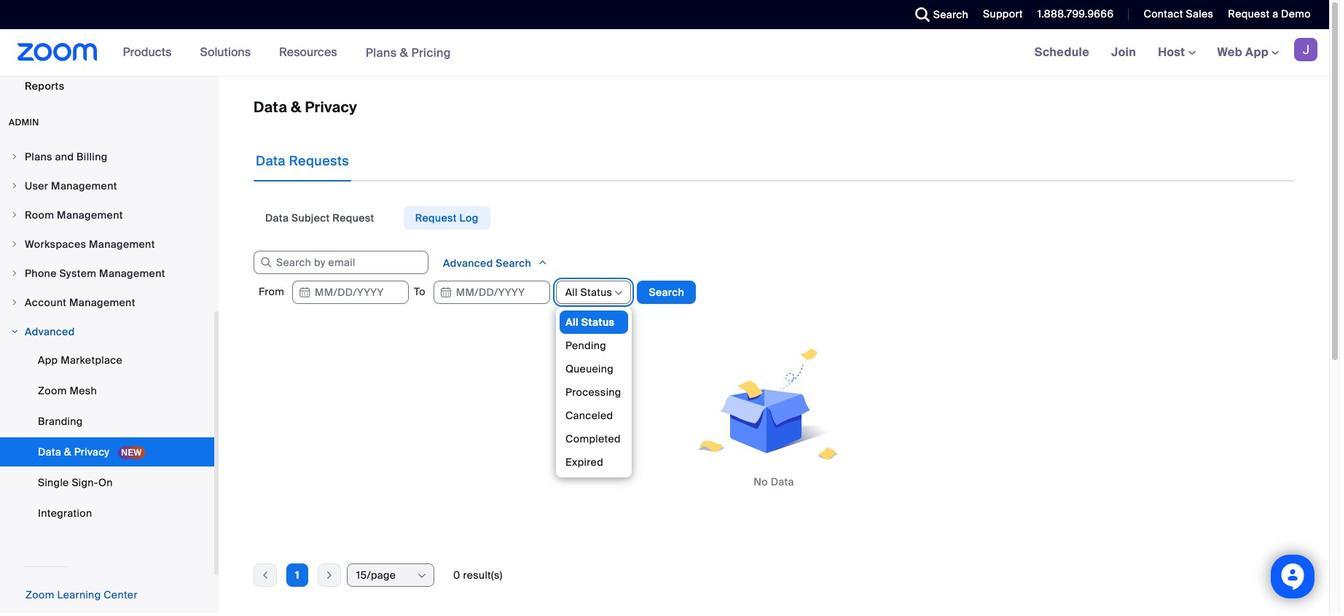 Task type: describe. For each thing, give the bounding box(es) containing it.
plans & pricing
[[366, 45, 451, 60]]

sign-
[[72, 476, 98, 489]]

0 vertical spatial data & privacy
[[254, 98, 357, 117]]

products button
[[123, 29, 178, 76]]

data & privacy link
[[0, 437, 214, 467]]

1.888.799.9666
[[1038, 7, 1114, 20]]

room management menu item
[[0, 201, 214, 229]]

workspaces management
[[25, 238, 155, 251]]

all status button
[[565, 281, 613, 303]]

1 button
[[286, 563, 308, 587]]

single sign-on link
[[0, 468, 214, 497]]

sales
[[1186, 7, 1214, 20]]

request a demo
[[1229, 7, 1311, 20]]

management for account management
[[69, 296, 135, 309]]

join link
[[1101, 29, 1147, 76]]

data requests
[[256, 152, 349, 170]]

zoom mesh
[[38, 384, 97, 397]]

learning
[[57, 588, 101, 601]]

billing
[[77, 150, 108, 163]]

privacy inside the advanced menu
[[74, 445, 110, 459]]

workspaces management menu item
[[0, 230, 214, 258]]

0
[[453, 569, 460, 582]]

no
[[754, 475, 768, 488]]

plans for plans and billing
[[25, 150, 52, 163]]

date picker text field for from
[[292, 281, 409, 304]]

1 horizontal spatial search
[[649, 286, 685, 299]]

processing
[[565, 386, 621, 399]]

app inside meetings navigation
[[1246, 44, 1269, 60]]

completed
[[565, 432, 621, 445]]

data right no
[[771, 475, 794, 488]]

phone system management menu item
[[0, 260, 214, 287]]

data for data & privacy link
[[38, 445, 61, 459]]

management for user management
[[51, 179, 117, 192]]

right image for room management
[[10, 211, 19, 219]]

data requests tab
[[254, 141, 352, 182]]

zoom learning center link
[[26, 588, 138, 601]]

0 horizontal spatial request
[[333, 211, 374, 225]]

product information navigation
[[112, 29, 462, 77]]

user management menu item
[[0, 172, 214, 200]]

pending
[[565, 339, 606, 352]]

management up account management menu item
[[99, 267, 165, 280]]

pricing
[[411, 45, 451, 60]]

profile picture image
[[1295, 38, 1318, 61]]

tabs of data requests tab list
[[254, 206, 490, 230]]

plans and billing
[[25, 150, 108, 163]]

web
[[1218, 44, 1243, 60]]

hide options image
[[613, 287, 625, 299]]

resources button
[[279, 29, 344, 76]]

admin
[[9, 117, 39, 128]]

branding link
[[0, 407, 214, 436]]

side navigation navigation
[[0, 0, 219, 613]]

and
[[55, 150, 74, 163]]

account
[[25, 296, 67, 309]]

no data
[[754, 475, 794, 488]]

user management
[[25, 179, 117, 192]]

center
[[104, 588, 138, 601]]

requests
[[289, 152, 349, 170]]

single
[[38, 476, 69, 489]]

resources
[[279, 44, 337, 60]]

log
[[460, 211, 479, 225]]

app marketplace link
[[0, 346, 214, 375]]

0 result(s)
[[453, 569, 503, 582]]

zoom logo image
[[17, 43, 97, 61]]

web app
[[1218, 44, 1269, 60]]

right image for phone
[[10, 269, 19, 278]]

mesh
[[70, 384, 97, 397]]

status inside all status popup button
[[581, 286, 613, 299]]

solutions button
[[200, 29, 257, 76]]

integration
[[38, 507, 92, 520]]

management for room management
[[57, 208, 123, 222]]

phone system management
[[25, 267, 165, 280]]

a
[[1273, 7, 1279, 20]]

data subject request
[[265, 211, 374, 225]]

0 vertical spatial search button
[[904, 0, 972, 29]]

zoom for zoom mesh
[[38, 384, 67, 397]]

2 horizontal spatial search
[[934, 8, 969, 21]]

app marketplace
[[38, 354, 123, 367]]

host
[[1158, 44, 1189, 60]]

date picker text field for to
[[434, 281, 550, 304]]

account management
[[25, 296, 135, 309]]

products
[[123, 44, 172, 60]]

data subject request tab
[[254, 206, 386, 230]]

next page image
[[319, 569, 340, 582]]

data for data requests tab
[[256, 152, 286, 170]]



Task type: locate. For each thing, give the bounding box(es) containing it.
search right hide options image
[[649, 286, 685, 299]]

0 horizontal spatial app
[[38, 354, 58, 367]]

1 vertical spatial status
[[581, 316, 615, 329]]

advanced for advanced
[[25, 325, 75, 338]]

right image for workspaces management
[[10, 240, 19, 249]]

request left log
[[415, 211, 457, 225]]

2 right image from the top
[[10, 269, 19, 278]]

zoom
[[38, 384, 67, 397], [26, 588, 54, 601]]

host button
[[1158, 44, 1196, 60]]

branding
[[38, 415, 83, 428]]

status
[[581, 286, 613, 299], [581, 316, 615, 329]]

expired
[[565, 456, 603, 469]]

data & privacy
[[254, 98, 357, 117], [38, 445, 112, 459]]

right image left workspaces
[[10, 240, 19, 249]]

0 vertical spatial right image
[[10, 152, 19, 161]]

advanced search
[[443, 257, 534, 270]]

plans & pricing link
[[366, 45, 451, 60], [366, 45, 451, 60]]

2 horizontal spatial request
[[1229, 7, 1270, 20]]

2 all from the top
[[565, 316, 579, 329]]

web app button
[[1218, 44, 1279, 60]]

advanced down log
[[443, 257, 493, 270]]

1 right image from the top
[[10, 152, 19, 161]]

privacy
[[305, 98, 357, 117], [74, 445, 110, 459]]

2 horizontal spatial &
[[400, 45, 408, 60]]

schedule link
[[1024, 29, 1101, 76]]

1 horizontal spatial advanced
[[443, 257, 493, 270]]

right image inside 'plans and billing' menu item
[[10, 152, 19, 161]]

right image left room
[[10, 211, 19, 219]]

request log
[[415, 211, 479, 225]]

all left hide options image
[[565, 286, 578, 299]]

1.888.799.9666 button
[[1027, 0, 1118, 29], [1038, 7, 1114, 20]]

1 horizontal spatial data & privacy
[[254, 98, 357, 117]]

2 vertical spatial search
[[649, 286, 685, 299]]

data left subject
[[265, 211, 289, 225]]

& down the branding
[[64, 445, 71, 459]]

data
[[254, 98, 287, 117], [256, 152, 286, 170], [265, 211, 289, 225], [38, 445, 61, 459], [771, 475, 794, 488]]

1
[[295, 569, 299, 582]]

1 date picker text field from the left
[[292, 281, 409, 304]]

0 horizontal spatial plans
[[25, 150, 52, 163]]

banner containing products
[[0, 29, 1330, 77]]

advanced inside 'menu item'
[[25, 325, 75, 338]]

advanced menu
[[0, 346, 214, 529]]

user
[[25, 179, 48, 192]]

plans and billing menu item
[[0, 143, 214, 171]]

join
[[1112, 44, 1137, 60]]

right image inside account management menu item
[[10, 298, 19, 307]]

data for data subject request tab
[[265, 211, 289, 225]]

0 horizontal spatial search button
[[637, 281, 696, 304]]

0 horizontal spatial advanced
[[25, 325, 75, 338]]

room management
[[25, 208, 123, 222]]

3 right image from the top
[[10, 240, 19, 249]]

plans inside product information navigation
[[366, 45, 397, 60]]

advanced for advanced search
[[443, 257, 493, 270]]

zoom left learning
[[26, 588, 54, 601]]

0 horizontal spatial data & privacy
[[38, 445, 112, 459]]

zoom mesh link
[[0, 376, 214, 405]]

1 vertical spatial all
[[565, 316, 579, 329]]

zoom learning center
[[26, 588, 138, 601]]

request for request log
[[415, 211, 457, 225]]

right image down admin
[[10, 152, 19, 161]]

management down the room management menu item
[[89, 238, 155, 251]]

data down product information navigation
[[254, 98, 287, 117]]

app
[[1246, 44, 1269, 60], [38, 354, 58, 367]]

zoom for zoom learning center
[[26, 588, 54, 601]]

canceled
[[565, 409, 613, 422]]

plans left pricing
[[366, 45, 397, 60]]

1 vertical spatial all status
[[565, 316, 615, 329]]

from
[[259, 285, 287, 298]]

1 horizontal spatial &
[[291, 98, 301, 117]]

request for request a demo
[[1229, 7, 1270, 20]]

app up zoom mesh
[[38, 354, 58, 367]]

show options image
[[416, 570, 428, 582]]

2 vertical spatial right image
[[10, 240, 19, 249]]

0 vertical spatial &
[[400, 45, 408, 60]]

management
[[51, 179, 117, 192], [57, 208, 123, 222], [89, 238, 155, 251], [99, 267, 165, 280], [69, 296, 135, 309]]

data left requests
[[256, 152, 286, 170]]

right image inside phone system management menu item
[[10, 269, 19, 278]]

0 vertical spatial advanced
[[443, 257, 493, 270]]

1 all status from the top
[[565, 286, 613, 299]]

search
[[934, 8, 969, 21], [496, 257, 531, 270], [649, 286, 685, 299]]

status left hide options image
[[581, 286, 613, 299]]

zoom left mesh
[[38, 384, 67, 397]]

reports
[[25, 79, 64, 93]]

queueing
[[565, 362, 614, 375]]

account management menu item
[[0, 289, 214, 316]]

to
[[414, 285, 428, 298]]

15/page button
[[356, 564, 416, 586]]

0 vertical spatial all
[[565, 286, 578, 299]]

0 horizontal spatial date picker text field
[[292, 281, 409, 304]]

& inside product information navigation
[[400, 45, 408, 60]]

1 horizontal spatial search button
[[904, 0, 972, 29]]

request
[[1229, 7, 1270, 20], [333, 211, 374, 225], [415, 211, 457, 225]]

search button left the support
[[904, 0, 972, 29]]

2 date picker text field from the left
[[434, 281, 550, 304]]

admin menu menu
[[0, 143, 214, 531]]

search inside dropdown button
[[496, 257, 531, 270]]

system
[[59, 267, 96, 280]]

room
[[25, 208, 54, 222]]

right image inside 'workspaces management' menu item
[[10, 240, 19, 249]]

contact sales
[[1144, 7, 1214, 20]]

all status left hide options image
[[565, 286, 613, 299]]

1 vertical spatial right image
[[10, 211, 19, 219]]

1 horizontal spatial date picker text field
[[434, 281, 550, 304]]

0 horizontal spatial search
[[496, 257, 531, 270]]

1 vertical spatial data & privacy
[[38, 445, 112, 459]]

reports link
[[0, 71, 214, 101]]

all status
[[565, 286, 613, 299], [565, 316, 615, 329]]

1 all from the top
[[565, 286, 578, 299]]

0 vertical spatial app
[[1246, 44, 1269, 60]]

all up 'pending'
[[565, 316, 579, 329]]

right image inside "advanced" 'menu item'
[[10, 327, 19, 336]]

previous page image
[[254, 569, 276, 582]]

right image for plans and billing
[[10, 152, 19, 161]]

on
[[98, 476, 113, 489]]

0 vertical spatial plans
[[366, 45, 397, 60]]

request right subject
[[333, 211, 374, 225]]

request log tab
[[404, 206, 490, 230]]

subject
[[292, 211, 330, 225]]

status up 'pending'
[[581, 316, 615, 329]]

phone
[[25, 267, 57, 280]]

& left pricing
[[400, 45, 408, 60]]

search left the support
[[934, 8, 969, 21]]

support link
[[972, 0, 1027, 29], [983, 7, 1023, 20]]

data & privacy up data requests
[[254, 98, 357, 117]]

right image inside the room management menu item
[[10, 211, 19, 219]]

right image
[[10, 182, 19, 190], [10, 269, 19, 278], [10, 298, 19, 307], [10, 327, 19, 336]]

advanced search button
[[432, 251, 560, 275]]

&
[[400, 45, 408, 60], [291, 98, 301, 117], [64, 445, 71, 459]]

marketplace
[[61, 354, 123, 367]]

advanced menu item
[[0, 318, 214, 346]]

0 horizontal spatial &
[[64, 445, 71, 459]]

1 vertical spatial app
[[38, 354, 58, 367]]

demo
[[1282, 7, 1311, 20]]

0 horizontal spatial privacy
[[74, 445, 110, 459]]

date picker text field down 'search by email' text box
[[292, 281, 409, 304]]

right image for account
[[10, 298, 19, 307]]

0 vertical spatial status
[[581, 286, 613, 299]]

management for workspaces management
[[89, 238, 155, 251]]

data inside the advanced menu
[[38, 445, 61, 459]]

schedule
[[1035, 44, 1090, 60]]

right image for user
[[10, 182, 19, 190]]

management up 'workspaces management'
[[57, 208, 123, 222]]

0 vertical spatial search
[[934, 8, 969, 21]]

1 right image from the top
[[10, 182, 19, 190]]

Search by email text field
[[254, 251, 429, 274]]

privacy up requests
[[305, 98, 357, 117]]

up image
[[538, 255, 548, 270]]

plans for plans & pricing
[[366, 45, 397, 60]]

advanced down account
[[25, 325, 75, 338]]

& up data requests tab
[[291, 98, 301, 117]]

plans
[[366, 45, 397, 60], [25, 150, 52, 163]]

data up single
[[38, 445, 61, 459]]

management down billing on the top
[[51, 179, 117, 192]]

1 vertical spatial &
[[291, 98, 301, 117]]

banner
[[0, 29, 1330, 77]]

support
[[983, 7, 1023, 20]]

Date Picker text field
[[292, 281, 409, 304], [434, 281, 550, 304]]

integration link
[[0, 499, 214, 528]]

1 horizontal spatial privacy
[[305, 98, 357, 117]]

1 vertical spatial plans
[[25, 150, 52, 163]]

all
[[565, 286, 578, 299], [565, 316, 579, 329]]

2 all status from the top
[[565, 316, 615, 329]]

contact
[[1144, 7, 1184, 20]]

search button
[[904, 0, 972, 29], [637, 281, 696, 304]]

4 right image from the top
[[10, 327, 19, 336]]

2 vertical spatial &
[[64, 445, 71, 459]]

1 horizontal spatial plans
[[366, 45, 397, 60]]

contact sales link
[[1133, 0, 1218, 29], [1144, 7, 1214, 20]]

1 vertical spatial search button
[[637, 281, 696, 304]]

advanced inside dropdown button
[[443, 257, 493, 270]]

result(s)
[[463, 569, 503, 582]]

0 vertical spatial zoom
[[38, 384, 67, 397]]

right image inside the user management menu item
[[10, 182, 19, 190]]

data & privacy up the single sign-on
[[38, 445, 112, 459]]

all inside popup button
[[565, 286, 578, 299]]

app inside app marketplace link
[[38, 354, 58, 367]]

1 vertical spatial search
[[496, 257, 531, 270]]

1 vertical spatial zoom
[[26, 588, 54, 601]]

plans left and
[[25, 150, 52, 163]]

15/page
[[356, 569, 396, 582]]

management up "advanced" 'menu item'
[[69, 296, 135, 309]]

date picker text field down the advanced search
[[434, 281, 550, 304]]

privacy up the sign-
[[74, 445, 110, 459]]

0 vertical spatial privacy
[[305, 98, 357, 117]]

right image
[[10, 152, 19, 161], [10, 211, 19, 219], [10, 240, 19, 249]]

all status up 'pending'
[[565, 316, 615, 329]]

data inside tab list
[[265, 211, 289, 225]]

single sign-on
[[38, 476, 113, 489]]

1 horizontal spatial app
[[1246, 44, 1269, 60]]

list box containing all status
[[560, 311, 628, 497]]

& inside the advanced menu
[[64, 445, 71, 459]]

request a demo link
[[1218, 0, 1330, 29], [1229, 7, 1311, 20]]

2 right image from the top
[[10, 211, 19, 219]]

plans inside menu item
[[25, 150, 52, 163]]

3 right image from the top
[[10, 298, 19, 307]]

list box
[[560, 311, 628, 497]]

1 vertical spatial advanced
[[25, 325, 75, 338]]

1 vertical spatial privacy
[[74, 445, 110, 459]]

0 vertical spatial all status
[[565, 286, 613, 299]]

solutions
[[200, 44, 251, 60]]

data & privacy inside the advanced menu
[[38, 445, 112, 459]]

search button right hide options image
[[637, 281, 696, 304]]

request left a
[[1229, 7, 1270, 20]]

app right web
[[1246, 44, 1269, 60]]

meetings navigation
[[1024, 29, 1330, 77]]

1 horizontal spatial request
[[415, 211, 457, 225]]

search left 'up' image
[[496, 257, 531, 270]]

workspaces
[[25, 238, 86, 251]]

zoom inside the advanced menu
[[38, 384, 67, 397]]



Task type: vqa. For each thing, say whether or not it's contained in the screenshot.
WINDOW NEW icon
no



